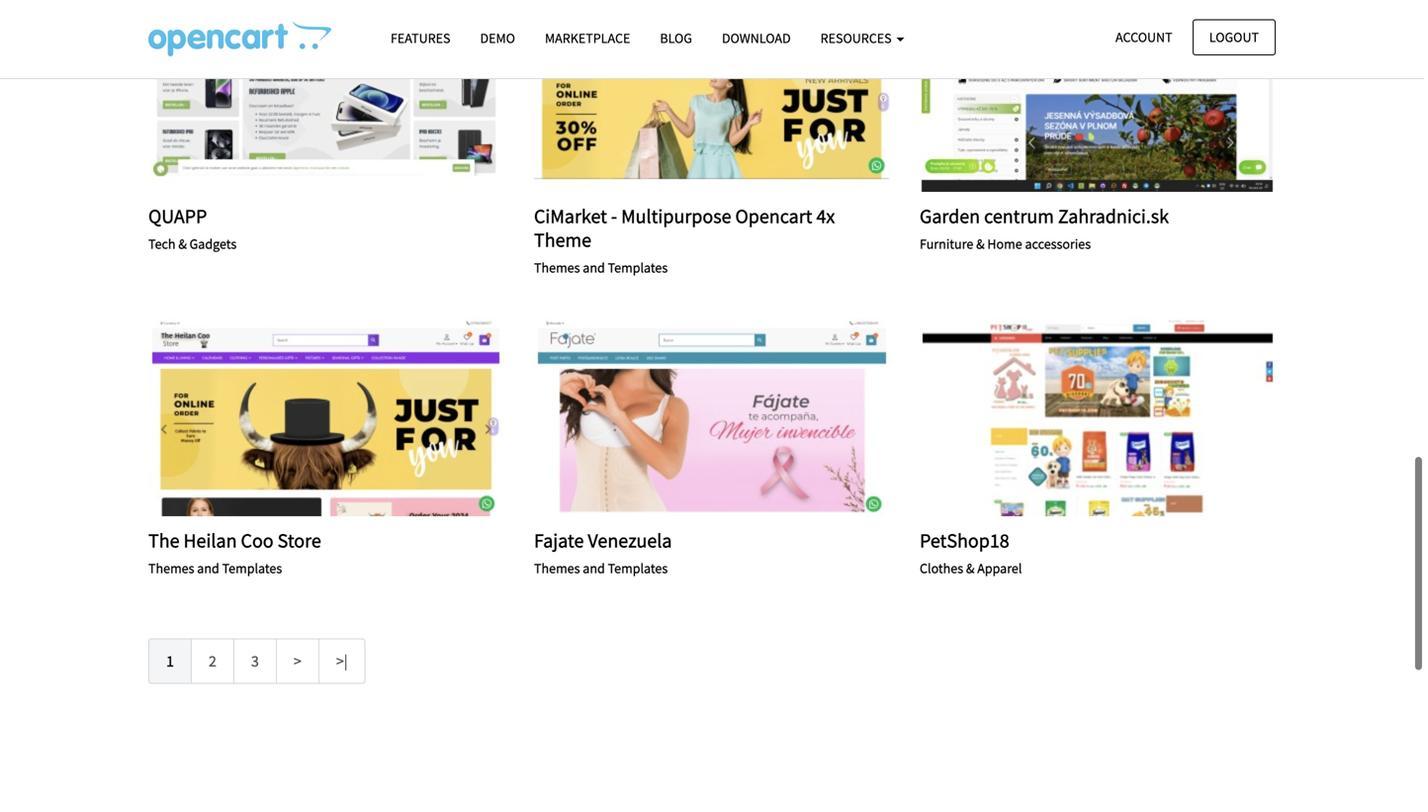 Task type: describe. For each thing, give the bounding box(es) containing it.
home
[[987, 235, 1022, 253]]

project for petshop18
[[1085, 408, 1152, 426]]

& for petshop18
[[966, 559, 975, 577]]

2 link
[[191, 638, 234, 684]]

>
[[294, 651, 301, 671]]

features link
[[376, 21, 465, 56]]

3
[[251, 651, 259, 671]]

garden centrum zahradnici.sk image
[[920, 0, 1276, 192]]

account link
[[1099, 19, 1189, 55]]

furniture
[[920, 235, 973, 253]]

fajate venezuela themes and templates
[[534, 528, 672, 577]]

1
[[166, 651, 174, 671]]

cimarket - multipurpose opencart 4x theme themes and templates
[[534, 204, 835, 276]]

store
[[278, 528, 321, 553]]

cimarket - multipurpose opencart 4x theme image
[[534, 0, 890, 192]]

view for the
[[272, 408, 309, 426]]

view for garden
[[1043, 84, 1080, 102]]

centrum
[[984, 204, 1054, 228]]

view project for fajate venezuela
[[658, 408, 767, 426]]

project for quapp
[[314, 84, 381, 102]]

4x
[[816, 204, 835, 228]]

download link
[[707, 21, 806, 56]]

project for the heilan coo store
[[314, 408, 381, 426]]

> link
[[276, 638, 319, 684]]

view project link for quapp
[[272, 82, 381, 104]]

and inside cimarket - multipurpose opencart 4x theme themes and templates
[[583, 259, 605, 276]]

templates inside the fajate venezuela themes and templates
[[608, 559, 668, 577]]

and inside the heilan coo store themes and templates
[[197, 559, 219, 577]]

demo link
[[465, 21, 530, 56]]

view project for garden centrum zahradnici.sk
[[1043, 84, 1152, 102]]

>|
[[336, 651, 348, 671]]

quapp tech & gadgets
[[148, 204, 237, 253]]

opencart
[[735, 204, 812, 228]]

3 link
[[233, 638, 277, 684]]

opencart - showcase image
[[148, 21, 331, 56]]

demo
[[480, 29, 515, 47]]

2
[[209, 651, 217, 671]]

coo
[[241, 528, 274, 553]]

the heilan coo store themes and templates
[[148, 528, 321, 577]]

view for fajate
[[658, 408, 695, 426]]

themes inside the heilan coo store themes and templates
[[148, 559, 194, 577]]

view project for the heilan coo store
[[272, 408, 381, 426]]

download
[[722, 29, 791, 47]]

view project link for petshop18
[[1043, 406, 1152, 428]]

apparel
[[977, 559, 1022, 577]]

account
[[1116, 28, 1173, 46]]

view for petshop18
[[1043, 408, 1080, 426]]

view project for petshop18
[[1043, 408, 1152, 426]]

logout link
[[1193, 19, 1276, 55]]

cimarket
[[534, 204, 607, 228]]

logout
[[1209, 28, 1259, 46]]



Task type: vqa. For each thing, say whether or not it's contained in the screenshot.
the right
no



Task type: locate. For each thing, give the bounding box(es) containing it.
themes down theme
[[534, 259, 580, 276]]

& right tech
[[178, 235, 187, 253]]

& down petshop18
[[966, 559, 975, 577]]

templates down coo
[[222, 559, 282, 577]]

accessories
[[1025, 235, 1091, 253]]

project for garden centrum zahradnici.sk
[[1085, 84, 1152, 102]]

themes
[[534, 259, 580, 276], [148, 559, 194, 577], [534, 559, 580, 577]]

view for cimarket
[[658, 84, 695, 102]]

themes down the
[[148, 559, 194, 577]]

view
[[272, 84, 309, 102], [658, 84, 695, 102], [1043, 84, 1080, 102], [272, 408, 309, 426], [658, 408, 695, 426], [1043, 408, 1080, 426]]

& inside quapp tech & gadgets
[[178, 235, 187, 253]]

features
[[391, 29, 450, 47]]

and inside the fajate venezuela themes and templates
[[583, 559, 605, 577]]

themes inside the fajate venezuela themes and templates
[[534, 559, 580, 577]]

multipurpose
[[621, 204, 731, 228]]

and down heilan
[[197, 559, 219, 577]]

1 horizontal spatial &
[[966, 559, 975, 577]]

& left the home
[[976, 235, 985, 253]]

view project for quapp
[[272, 84, 381, 102]]

petshop18
[[920, 528, 1009, 553]]

view project link for cimarket - multipurpose opencart 4x theme
[[658, 82, 767, 104]]

& for quapp
[[178, 235, 187, 253]]

resources
[[821, 29, 894, 47]]

fajate venezuela image
[[534, 318, 890, 516]]

garden
[[920, 204, 980, 228]]

resources link
[[806, 21, 919, 56]]

heilan
[[183, 528, 237, 553]]

blog
[[660, 29, 692, 47]]

view project link for fajate venezuela
[[658, 406, 767, 428]]

and
[[583, 259, 605, 276], [197, 559, 219, 577], [583, 559, 605, 577]]

theme
[[534, 227, 591, 252]]

view project link for the heilan coo store
[[272, 406, 381, 428]]

project for cimarket - multipurpose opencart 4x theme
[[699, 84, 767, 102]]

quapp image
[[148, 0, 504, 192]]

fajate
[[534, 528, 584, 553]]

clothes
[[920, 559, 963, 577]]

petshop18 image
[[920, 318, 1276, 516]]

view project link
[[272, 82, 381, 104], [658, 82, 767, 104], [1043, 82, 1152, 104], [272, 406, 381, 428], [658, 406, 767, 428], [1043, 406, 1152, 428]]

tech
[[148, 235, 176, 253]]

>| link
[[318, 638, 366, 684]]

&
[[178, 235, 187, 253], [976, 235, 985, 253], [966, 559, 975, 577]]

venezuela
[[588, 528, 672, 553]]

gadgets
[[190, 235, 237, 253]]

templates down venezuela
[[608, 559, 668, 577]]

marketplace
[[545, 29, 630, 47]]

view project link for garden centrum zahradnici.sk
[[1043, 82, 1152, 104]]

-
[[611, 204, 617, 228]]

themes down fajate
[[534, 559, 580, 577]]

marketplace link
[[530, 21, 645, 56]]

the
[[148, 528, 180, 553]]

view project
[[272, 84, 381, 102], [658, 84, 767, 102], [1043, 84, 1152, 102], [272, 408, 381, 426], [658, 408, 767, 426], [1043, 408, 1152, 426]]

project
[[314, 84, 381, 102], [699, 84, 767, 102], [1085, 84, 1152, 102], [314, 408, 381, 426], [699, 408, 767, 426], [1085, 408, 1152, 426]]

templates inside cimarket - multipurpose opencart 4x theme themes and templates
[[608, 259, 668, 276]]

templates
[[608, 259, 668, 276], [222, 559, 282, 577], [608, 559, 668, 577]]

and down theme
[[583, 259, 605, 276]]

view for quapp
[[272, 84, 309, 102]]

templates inside the heilan coo store themes and templates
[[222, 559, 282, 577]]

zahradnici.sk
[[1058, 204, 1169, 228]]

0 horizontal spatial &
[[178, 235, 187, 253]]

blog link
[[645, 21, 707, 56]]

templates down -
[[608, 259, 668, 276]]

themes inside cimarket - multipurpose opencart 4x theme themes and templates
[[534, 259, 580, 276]]

2 horizontal spatial &
[[976, 235, 985, 253]]

quapp
[[148, 204, 207, 228]]

the heilan coo store image
[[148, 318, 504, 516]]

& inside petshop18 clothes & apparel
[[966, 559, 975, 577]]

petshop18 clothes & apparel
[[920, 528, 1022, 577]]

project for fajate venezuela
[[699, 408, 767, 426]]

view project for cimarket - multipurpose opencart 4x theme
[[658, 84, 767, 102]]

and down fajate
[[583, 559, 605, 577]]

garden centrum zahradnici.sk furniture & home accessories
[[920, 204, 1169, 253]]

& inside garden centrum zahradnici.sk furniture & home accessories
[[976, 235, 985, 253]]



